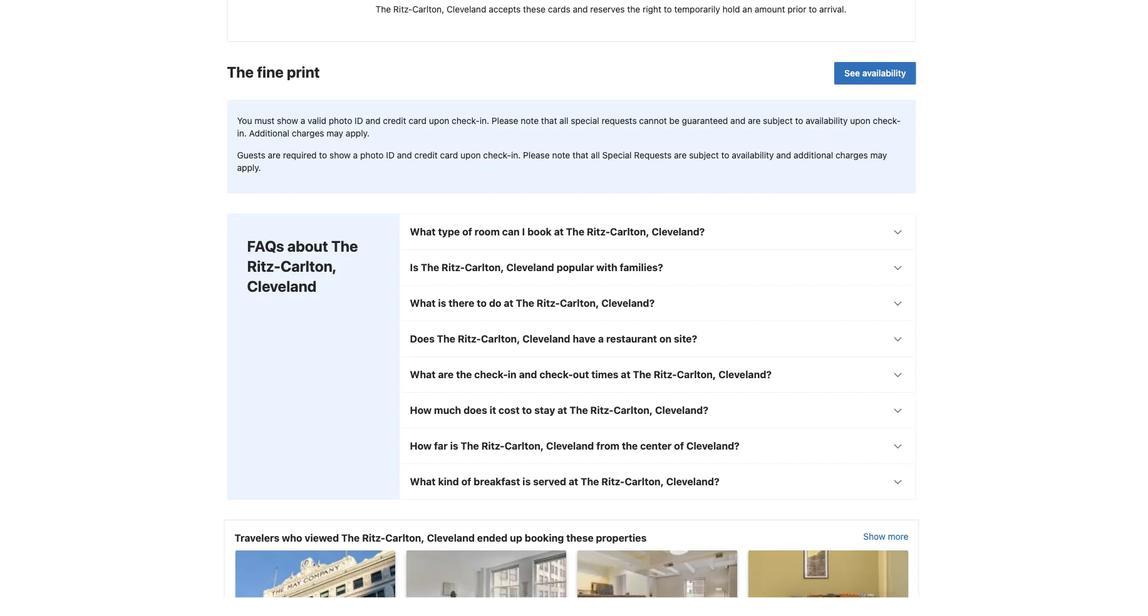 Task type: locate. For each thing, give the bounding box(es) containing it.
that down the you must show a valid photo id and credit card upon check-in. please note that all special requests cannot be guaranteed and are subject to availability upon check- in. additional charges may apply.
[[573, 150, 589, 160]]

0 vertical spatial credit
[[383, 116, 406, 126]]

1 horizontal spatial charges
[[836, 150, 868, 160]]

1 vertical spatial please
[[523, 150, 550, 160]]

please inside guests are required to show a photo id and credit card upon check-in. please note that all special requests are subject to availability and additional charges may apply.
[[523, 150, 550, 160]]

there
[[449, 297, 474, 309]]

1 how from the top
[[410, 404, 432, 416]]

0 vertical spatial is
[[438, 297, 446, 309]]

show right the required
[[329, 150, 351, 160]]

you must show a valid photo id and credit card upon check-in. please note that all special requests cannot be guaranteed and are subject to availability upon check- in. additional charges may apply.
[[237, 116, 901, 139]]

0 vertical spatial note
[[521, 116, 539, 126]]

these right booking
[[566, 532, 594, 544]]

to
[[664, 4, 672, 14], [809, 4, 817, 14], [795, 116, 803, 126], [319, 150, 327, 160], [721, 150, 729, 160], [477, 297, 487, 309], [522, 404, 532, 416]]

additional
[[249, 128, 289, 139]]

to inside 'dropdown button'
[[477, 297, 487, 309]]

0 vertical spatial in.
[[480, 116, 489, 126]]

does the ritz-carlton, cleveland have a restaurant on site?
[[410, 333, 697, 345]]

apply.
[[346, 128, 370, 139], [237, 163, 261, 173]]

kind
[[438, 476, 459, 488]]

0 horizontal spatial note
[[521, 116, 539, 126]]

who
[[282, 532, 302, 544]]

0 horizontal spatial these
[[523, 4, 546, 14]]

these
[[523, 4, 546, 14], [566, 532, 594, 544]]

a inside guests are required to show a photo id and credit card upon check-in. please note that all special requests are subject to availability and additional charges may apply.
[[353, 150, 358, 160]]

what up does
[[410, 297, 436, 309]]

a
[[300, 116, 305, 126], [353, 150, 358, 160], [598, 333, 604, 345]]

0 vertical spatial id
[[355, 116, 363, 126]]

the left right
[[627, 4, 640, 14]]

and inside dropdown button
[[519, 369, 537, 381]]

cleveland? inside dropdown button
[[666, 476, 719, 488]]

2 how from the top
[[410, 440, 432, 452]]

availability inside guests are required to show a photo id and credit card upon check-in. please note that all special requests are subject to availability and additional charges may apply.
[[732, 150, 774, 160]]

0 horizontal spatial subject
[[689, 150, 719, 160]]

2 horizontal spatial is
[[523, 476, 531, 488]]

can
[[502, 226, 520, 238]]

all left special
[[559, 116, 568, 126]]

and
[[573, 4, 588, 14], [365, 116, 381, 126], [730, 116, 745, 126], [397, 150, 412, 160], [776, 150, 791, 160], [519, 369, 537, 381]]

1 vertical spatial apply.
[[237, 163, 261, 173]]

the right from at the right bottom of page
[[622, 440, 638, 452]]

please inside the you must show a valid photo id and credit card upon check-in. please note that all special requests cannot be guaranteed and are subject to availability upon check- in. additional charges may apply.
[[492, 116, 518, 126]]

0 vertical spatial how
[[410, 404, 432, 416]]

1 horizontal spatial note
[[552, 150, 570, 160]]

1 vertical spatial these
[[566, 532, 594, 544]]

0 vertical spatial subject
[[763, 116, 793, 126]]

2 vertical spatial is
[[523, 476, 531, 488]]

prior
[[787, 4, 806, 14]]

1 horizontal spatial apply.
[[346, 128, 370, 139]]

are inside the you must show a valid photo id and credit card upon check-in. please note that all special requests cannot be guaranteed and are subject to availability upon check- in. additional charges may apply.
[[748, 116, 761, 126]]

2 what from the top
[[410, 297, 436, 309]]

cleveland
[[447, 4, 486, 14], [506, 262, 554, 274], [247, 278, 317, 295], [522, 333, 570, 345], [546, 440, 594, 452], [427, 532, 475, 544]]

the
[[375, 4, 391, 14], [227, 63, 254, 81], [566, 226, 584, 238], [331, 237, 358, 255], [421, 262, 439, 274], [516, 297, 534, 309], [437, 333, 455, 345], [633, 369, 651, 381], [570, 404, 588, 416], [461, 440, 479, 452], [581, 476, 599, 488], [341, 532, 360, 544]]

0 vertical spatial that
[[541, 116, 557, 126]]

1 horizontal spatial is
[[450, 440, 458, 452]]

photo inside the you must show a valid photo id and credit card upon check-in. please note that all special requests cannot be guaranteed and are subject to availability upon check- in. additional charges may apply.
[[329, 116, 352, 126]]

in.
[[480, 116, 489, 126], [237, 128, 247, 139], [511, 150, 521, 160]]

check- inside guests are required to show a photo id and credit card upon check-in. please note that all special requests are subject to availability and additional charges may apply.
[[483, 150, 511, 160]]

charges down valid
[[292, 128, 324, 139]]

are right guaranteed
[[748, 116, 761, 126]]

0 horizontal spatial charges
[[292, 128, 324, 139]]

card inside the you must show a valid photo id and credit card upon check-in. please note that all special requests cannot be guaranteed and are subject to availability upon check- in. additional charges may apply.
[[409, 116, 427, 126]]

may
[[327, 128, 343, 139], [870, 150, 887, 160]]

is left there
[[438, 297, 446, 309]]

families?
[[620, 262, 663, 274]]

what
[[410, 226, 436, 238], [410, 297, 436, 309], [410, 369, 436, 381], [410, 476, 436, 488]]

availability right see
[[862, 68, 906, 78]]

the fine print
[[227, 63, 320, 81]]

that inside the you must show a valid photo id and credit card upon check-in. please note that all special requests cannot be guaranteed and are subject to availability upon check- in. additional charges may apply.
[[541, 116, 557, 126]]

2 vertical spatial availability
[[732, 150, 774, 160]]

1 vertical spatial how
[[410, 440, 432, 452]]

check-
[[452, 116, 480, 126], [873, 116, 901, 126], [483, 150, 511, 160], [474, 369, 508, 381], [539, 369, 573, 381]]

the
[[627, 4, 640, 14], [456, 369, 472, 381], [622, 440, 638, 452]]

1 horizontal spatial a
[[353, 150, 358, 160]]

of right kind
[[461, 476, 471, 488]]

2 vertical spatial of
[[461, 476, 471, 488]]

travelers
[[235, 532, 279, 544]]

1 horizontal spatial card
[[440, 150, 458, 160]]

note up guests are required to show a photo id and credit card upon check-in. please note that all special requests are subject to availability and additional charges may apply.
[[521, 116, 539, 126]]

what is there to do at the ritz-carlton, cleveland?
[[410, 297, 655, 309]]

at right served
[[569, 476, 578, 488]]

all inside guests are required to show a photo id and credit card upon check-in. please note that all special requests are subject to availability and additional charges may apply.
[[591, 150, 600, 160]]

upon inside guests are required to show a photo id and credit card upon check-in. please note that all special requests are subject to availability and additional charges may apply.
[[460, 150, 481, 160]]

of for what type of room can i book at the ritz-carlton, cleveland?
[[462, 226, 472, 238]]

how much does it cost to stay at the ritz-carlton, cleveland?
[[410, 404, 708, 416]]

print
[[287, 63, 320, 81]]

0 horizontal spatial upon
[[429, 116, 449, 126]]

what is there to do at the ritz-carlton, cleveland? button
[[400, 286, 915, 321]]

how left the much
[[410, 404, 432, 416]]

may inside guests are required to show a photo id and credit card upon check-in. please note that all special requests are subject to availability and additional charges may apply.
[[870, 150, 887, 160]]

what are the check-in and check-out times at the ritz-carlton, cleveland?
[[410, 369, 772, 381]]

charges right additional in the top right of the page
[[836, 150, 868, 160]]

note down the you must show a valid photo id and credit card upon check-in. please note that all special requests cannot be guaranteed and are subject to availability upon check- in. additional charges may apply.
[[552, 150, 570, 160]]

of right type
[[462, 226, 472, 238]]

at inside 'dropdown button'
[[504, 297, 513, 309]]

1 horizontal spatial please
[[523, 150, 550, 160]]

1 vertical spatial is
[[450, 440, 458, 452]]

1 vertical spatial that
[[573, 150, 589, 160]]

cleveland up what is there to do at the ritz-carlton, cleveland?
[[506, 262, 554, 274]]

0 horizontal spatial all
[[559, 116, 568, 126]]

0 horizontal spatial show
[[277, 116, 298, 126]]

availability
[[862, 68, 906, 78], [806, 116, 848, 126], [732, 150, 774, 160]]

to left do
[[477, 297, 487, 309]]

2 vertical spatial a
[[598, 333, 604, 345]]

cost
[[499, 404, 520, 416]]

what down does
[[410, 369, 436, 381]]

0 horizontal spatial may
[[327, 128, 343, 139]]

0 horizontal spatial apply.
[[237, 163, 261, 173]]

1 horizontal spatial may
[[870, 150, 887, 160]]

1 horizontal spatial all
[[591, 150, 600, 160]]

of
[[462, 226, 472, 238], [674, 440, 684, 452], [461, 476, 471, 488]]

that
[[541, 116, 557, 126], [573, 150, 589, 160]]

apply. inside the you must show a valid photo id and credit card upon check-in. please note that all special requests cannot be guaranteed and are subject to availability upon check- in. additional charges may apply.
[[346, 128, 370, 139]]

2 horizontal spatial availability
[[862, 68, 906, 78]]

1 vertical spatial all
[[591, 150, 600, 160]]

1 vertical spatial charges
[[836, 150, 868, 160]]

1 horizontal spatial these
[[566, 532, 594, 544]]

0 horizontal spatial is
[[438, 297, 446, 309]]

what for what kind of breakfast is served at the ritz-carlton, cleveland?
[[410, 476, 436, 488]]

temporarily
[[674, 4, 720, 14]]

to up additional in the top right of the page
[[795, 116, 803, 126]]

0 vertical spatial apply.
[[346, 128, 370, 139]]

cleveland?
[[652, 226, 705, 238], [601, 297, 655, 309], [718, 369, 772, 381], [655, 404, 708, 416], [686, 440, 740, 452], [666, 476, 719, 488]]

please
[[492, 116, 518, 126], [523, 150, 550, 160]]

cleveland inside faqs about the ritz-carlton, cleveland
[[247, 278, 317, 295]]

a right the required
[[353, 150, 358, 160]]

0 vertical spatial charges
[[292, 128, 324, 139]]

0 vertical spatial photo
[[329, 116, 352, 126]]

how
[[410, 404, 432, 416], [410, 440, 432, 452]]

show up 'additional'
[[277, 116, 298, 126]]

ritz-
[[393, 4, 412, 14], [587, 226, 610, 238], [247, 258, 281, 275], [442, 262, 465, 274], [537, 297, 560, 309], [458, 333, 481, 345], [654, 369, 677, 381], [590, 404, 614, 416], [481, 440, 505, 452], [601, 476, 625, 488], [362, 532, 385, 544]]

1 horizontal spatial id
[[386, 150, 395, 160]]

to right the required
[[319, 150, 327, 160]]

1 vertical spatial may
[[870, 150, 887, 160]]

may inside the you must show a valid photo id and credit card upon check-in. please note that all special requests cannot be guaranteed and are subject to availability upon check- in. additional charges may apply.
[[327, 128, 343, 139]]

at right book
[[554, 226, 564, 238]]

1 vertical spatial card
[[440, 150, 458, 160]]

3 what from the top
[[410, 369, 436, 381]]

0 vertical spatial of
[[462, 226, 472, 238]]

2 horizontal spatial a
[[598, 333, 604, 345]]

ended
[[477, 532, 508, 544]]

1 vertical spatial credit
[[414, 150, 438, 160]]

these left cards
[[523, 4, 546, 14]]

at right stay
[[557, 404, 567, 416]]

availability up additional in the top right of the page
[[806, 116, 848, 126]]

cleveland down faqs
[[247, 278, 317, 295]]

what left kind
[[410, 476, 436, 488]]

4 what from the top
[[410, 476, 436, 488]]

1 horizontal spatial subject
[[763, 116, 793, 126]]

0 vertical spatial please
[[492, 116, 518, 126]]

0 horizontal spatial card
[[409, 116, 427, 126]]

cannot
[[639, 116, 667, 126]]

is left served
[[523, 476, 531, 488]]

guaranteed
[[682, 116, 728, 126]]

that inside guests are required to show a photo id and credit card upon check-in. please note that all special requests are subject to availability and additional charges may apply.
[[573, 150, 589, 160]]

2 vertical spatial in.
[[511, 150, 521, 160]]

1 what from the top
[[410, 226, 436, 238]]

1 vertical spatial a
[[353, 150, 358, 160]]

1 vertical spatial show
[[329, 150, 351, 160]]

all inside the you must show a valid photo id and credit card upon check-in. please note that all special requests cannot be guaranteed and are subject to availability upon check- in. additional charges may apply.
[[559, 116, 568, 126]]

the up does
[[456, 369, 472, 381]]

0 vertical spatial card
[[409, 116, 427, 126]]

card
[[409, 116, 427, 126], [440, 150, 458, 160]]

carlton, inside faqs about the ritz-carlton, cleveland
[[281, 258, 336, 275]]

id
[[355, 116, 363, 126], [386, 150, 395, 160]]

a left valid
[[300, 116, 305, 126]]

cleveland up "what kind of breakfast is served at the ritz-carlton, cleveland?"
[[546, 440, 594, 452]]

credit
[[383, 116, 406, 126], [414, 150, 438, 160]]

subject inside guests are required to show a photo id and credit card upon check-in. please note that all special requests are subject to availability and additional charges may apply.
[[689, 150, 719, 160]]

is inside dropdown button
[[523, 476, 531, 488]]

1 vertical spatial subject
[[689, 150, 719, 160]]

at right do
[[504, 297, 513, 309]]

from
[[596, 440, 619, 452]]

1 vertical spatial id
[[386, 150, 395, 160]]

charges
[[292, 128, 324, 139], [836, 150, 868, 160]]

1 horizontal spatial that
[[573, 150, 589, 160]]

ritz- inside 'dropdown button'
[[537, 297, 560, 309]]

required
[[283, 150, 317, 160]]

of right center
[[674, 440, 684, 452]]

photo inside guests are required to show a photo id and credit card upon check-in. please note that all special requests are subject to availability and additional charges may apply.
[[360, 150, 384, 160]]

special
[[571, 116, 599, 126]]

0 vertical spatial a
[[300, 116, 305, 126]]

how far is the ritz-carlton, cleveland from the center of cleveland?
[[410, 440, 740, 452]]

1 horizontal spatial in.
[[480, 116, 489, 126]]

travelers who viewed the ritz-carlton, cleveland ended up booking these properties
[[235, 532, 647, 544]]

cleveland left the have
[[522, 333, 570, 345]]

center
[[640, 440, 672, 452]]

is
[[438, 297, 446, 309], [450, 440, 458, 452], [523, 476, 531, 488]]

to inside the you must show a valid photo id and credit card upon check-in. please note that all special requests cannot be guaranteed and are subject to availability upon check- in. additional charges may apply.
[[795, 116, 803, 126]]

hold
[[723, 4, 740, 14]]

0 vertical spatial may
[[327, 128, 343, 139]]

with
[[596, 262, 617, 274]]

0 vertical spatial availability
[[862, 68, 906, 78]]

are inside dropdown button
[[438, 369, 454, 381]]

0 horizontal spatial please
[[492, 116, 518, 126]]

what inside dropdown button
[[410, 476, 436, 488]]

0 vertical spatial show
[[277, 116, 298, 126]]

1 vertical spatial in.
[[237, 128, 247, 139]]

1 horizontal spatial credit
[[414, 150, 438, 160]]

0 horizontal spatial in.
[[237, 128, 247, 139]]

show inside the you must show a valid photo id and credit card upon check-in. please note that all special requests cannot be guaranteed and are subject to availability upon check- in. additional charges may apply.
[[277, 116, 298, 126]]

of inside dropdown button
[[461, 476, 471, 488]]

how left far
[[410, 440, 432, 452]]

additional
[[794, 150, 833, 160]]

a right the have
[[598, 333, 604, 345]]

0 horizontal spatial credit
[[383, 116, 406, 126]]

carlton,
[[412, 4, 444, 14], [610, 226, 649, 238], [281, 258, 336, 275], [465, 262, 504, 274], [560, 297, 599, 309], [481, 333, 520, 345], [677, 369, 716, 381], [614, 404, 653, 416], [505, 440, 544, 452], [625, 476, 664, 488], [385, 532, 424, 544]]

availability left additional in the top right of the page
[[732, 150, 774, 160]]

all left the special
[[591, 150, 600, 160]]

to left stay
[[522, 404, 532, 416]]

1 horizontal spatial show
[[329, 150, 351, 160]]

1 horizontal spatial upon
[[460, 150, 481, 160]]

cleveland left ended
[[427, 532, 475, 544]]

to right right
[[664, 4, 672, 14]]

2 vertical spatial the
[[622, 440, 638, 452]]

subject
[[763, 116, 793, 126], [689, 150, 719, 160]]

what left type
[[410, 226, 436, 238]]

1 horizontal spatial photo
[[360, 150, 384, 160]]

type
[[438, 226, 460, 238]]

photo
[[329, 116, 352, 126], [360, 150, 384, 160]]

0 horizontal spatial that
[[541, 116, 557, 126]]

0 horizontal spatial photo
[[329, 116, 352, 126]]

1 vertical spatial photo
[[360, 150, 384, 160]]

in
[[508, 369, 517, 381]]

what inside 'dropdown button'
[[410, 297, 436, 309]]

much
[[434, 404, 461, 416]]

is right far
[[450, 440, 458, 452]]

0 vertical spatial all
[[559, 116, 568, 126]]

1 vertical spatial availability
[[806, 116, 848, 126]]

1 vertical spatial note
[[552, 150, 570, 160]]

1 horizontal spatial availability
[[806, 116, 848, 126]]

0 horizontal spatial availability
[[732, 150, 774, 160]]

0 horizontal spatial id
[[355, 116, 363, 126]]

credit inside the you must show a valid photo id and credit card upon check-in. please note that all special requests cannot be guaranteed and are subject to availability upon check- in. additional charges may apply.
[[383, 116, 406, 126]]

breakfast
[[474, 476, 520, 488]]

are up the much
[[438, 369, 454, 381]]

2 horizontal spatial in.
[[511, 150, 521, 160]]

that left special
[[541, 116, 557, 126]]

0 horizontal spatial a
[[300, 116, 305, 126]]

at right times
[[621, 369, 630, 381]]

how far is the ritz-carlton, cleveland from the center of cleveland? button
[[400, 429, 915, 464]]

0 vertical spatial the
[[627, 4, 640, 14]]



Task type: describe. For each thing, give the bounding box(es) containing it.
faqs
[[247, 237, 284, 255]]

i
[[522, 226, 525, 238]]

you
[[237, 116, 252, 126]]

how for how far is the ritz-carlton, cleveland from the center of cleveland?
[[410, 440, 432, 452]]

what kind of breakfast is served at the ritz-carlton, cleveland?
[[410, 476, 719, 488]]

show inside guests are required to show a photo id and credit card upon check-in. please note that all special requests are subject to availability and additional charges may apply.
[[329, 150, 351, 160]]

special
[[602, 150, 632, 160]]

does
[[410, 333, 435, 345]]

charges inside guests are required to show a photo id and credit card upon check-in. please note that all special requests are subject to availability and additional charges may apply.
[[836, 150, 868, 160]]

viewed
[[305, 532, 339, 544]]

availability inside the you must show a valid photo id and credit card upon check-in. please note that all special requests cannot be guaranteed and are subject to availability upon check- in. additional charges may apply.
[[806, 116, 848, 126]]

about
[[287, 237, 328, 255]]

in. inside guests are required to show a photo id and credit card upon check-in. please note that all special requests are subject to availability and additional charges may apply.
[[511, 150, 521, 160]]

to down guaranteed
[[721, 150, 729, 160]]

2 horizontal spatial upon
[[850, 116, 870, 126]]

what for what type of room can i book at the ritz-carlton, cleveland?
[[410, 226, 436, 238]]

properties
[[596, 532, 647, 544]]

charges inside the you must show a valid photo id and credit card upon check-in. please note that all special requests cannot be guaranteed and are subject to availability upon check- in. additional charges may apply.
[[292, 128, 324, 139]]

show more
[[863, 532, 908, 542]]

what type of room can i book at the ritz-carlton, cleveland? button
[[400, 214, 915, 249]]

to inside dropdown button
[[522, 404, 532, 416]]

see availability
[[844, 68, 906, 78]]

ritz- inside faqs about the ritz-carlton, cleveland
[[247, 258, 281, 275]]

1 vertical spatial the
[[456, 369, 472, 381]]

cleveland left accepts
[[447, 4, 486, 14]]

cards
[[548, 4, 570, 14]]

be
[[669, 116, 679, 126]]

an
[[742, 4, 752, 14]]

is the ritz-carlton, cleveland popular with families? button
[[400, 250, 915, 285]]

booking
[[525, 532, 564, 544]]

does
[[464, 404, 487, 416]]

accordion control element
[[399, 214, 916, 500]]

subject inside the you must show a valid photo id and credit card upon check-in. please note that all special requests cannot be guaranteed and are subject to availability upon check- in. additional charges may apply.
[[763, 116, 793, 126]]

how much does it cost to stay at the ritz-carlton, cleveland? button
[[400, 393, 915, 428]]

what kind of breakfast is served at the ritz-carlton, cleveland? button
[[400, 464, 915, 499]]

0 vertical spatial these
[[523, 4, 546, 14]]

right
[[643, 4, 661, 14]]

a inside the you must show a valid photo id and credit card upon check-in. please note that all special requests cannot be guaranteed and are subject to availability upon check- in. additional charges may apply.
[[300, 116, 305, 126]]

faqs about the ritz-carlton, cleveland
[[247, 237, 358, 295]]

what are the check-in and check-out times at the ritz-carlton, cleveland? button
[[400, 357, 915, 392]]

site?
[[674, 333, 697, 345]]

carlton, inside 'dropdown button'
[[560, 297, 599, 309]]

to right prior
[[809, 4, 817, 14]]

reserves
[[590, 4, 625, 14]]

are down 'additional'
[[268, 150, 281, 160]]

the inside 'dropdown button'
[[516, 297, 534, 309]]

see availability button
[[834, 62, 916, 84]]

times
[[591, 369, 618, 381]]

popular
[[557, 262, 594, 274]]

accepts
[[489, 4, 521, 14]]

id inside the you must show a valid photo id and credit card upon check-in. please note that all special requests cannot be guaranteed and are subject to availability upon check- in. additional charges may apply.
[[355, 116, 363, 126]]

stay
[[534, 404, 555, 416]]

card inside guests are required to show a photo id and credit card upon check-in. please note that all special requests are subject to availability and additional charges may apply.
[[440, 150, 458, 160]]

requests
[[602, 116, 637, 126]]

served
[[533, 476, 566, 488]]

1 vertical spatial of
[[674, 440, 684, 452]]

availability inside button
[[862, 68, 906, 78]]

cleveland inside dropdown button
[[506, 262, 554, 274]]

valid
[[308, 116, 326, 126]]

guests are required to show a photo id and credit card upon check-in. please note that all special requests are subject to availability and additional charges may apply.
[[237, 150, 887, 173]]

far
[[434, 440, 448, 452]]

on
[[659, 333, 672, 345]]

out
[[573, 369, 589, 381]]

note inside the you must show a valid photo id and credit card upon check-in. please note that all special requests cannot be guaranteed and are subject to availability upon check- in. additional charges may apply.
[[521, 116, 539, 126]]

the ritz-carlton, cleveland accepts these cards and reserves the right to temporarily hold an amount prior to arrival.
[[375, 4, 846, 14]]

what for what are the check-in and check-out times at the ritz-carlton, cleveland?
[[410, 369, 436, 381]]

more
[[888, 532, 908, 542]]

book
[[527, 226, 552, 238]]

guests
[[237, 150, 265, 160]]

show
[[863, 532, 885, 542]]

up
[[510, 532, 522, 544]]

it
[[490, 404, 496, 416]]

is inside 'dropdown button'
[[438, 297, 446, 309]]

see
[[844, 68, 860, 78]]

is inside dropdown button
[[450, 440, 458, 452]]

have
[[573, 333, 596, 345]]

requests
[[634, 150, 672, 160]]

room
[[475, 226, 500, 238]]

fine
[[257, 63, 284, 81]]

note inside guests are required to show a photo id and credit card upon check-in. please note that all special requests are subject to availability and additional charges may apply.
[[552, 150, 570, 160]]

does the ritz-carlton, cleveland have a restaurant on site? button
[[400, 321, 915, 356]]

are right requests
[[674, 150, 687, 160]]

credit inside guests are required to show a photo id and credit card upon check-in. please note that all special requests are subject to availability and additional charges may apply.
[[414, 150, 438, 160]]

how for how much does it cost to stay at the ritz-carlton, cleveland?
[[410, 404, 432, 416]]

do
[[489, 297, 501, 309]]

show more link
[[863, 531, 908, 546]]

at inside dropdown button
[[569, 476, 578, 488]]

the inside faqs about the ritz-carlton, cleveland
[[331, 237, 358, 255]]

amount
[[755, 4, 785, 14]]

is
[[410, 262, 418, 274]]

of for what kind of breakfast is served at the ritz-carlton, cleveland?
[[461, 476, 471, 488]]

what for what is there to do at the ritz-carlton, cleveland?
[[410, 297, 436, 309]]

must
[[254, 116, 275, 126]]

a inside dropdown button
[[598, 333, 604, 345]]

arrival.
[[819, 4, 846, 14]]

apply. inside guests are required to show a photo id and credit card upon check-in. please note that all special requests are subject to availability and additional charges may apply.
[[237, 163, 261, 173]]

restaurant
[[606, 333, 657, 345]]

what type of room can i book at the ritz-carlton, cleveland?
[[410, 226, 705, 238]]

is the ritz-carlton, cleveland popular with families?
[[410, 262, 663, 274]]

id inside guests are required to show a photo id and credit card upon check-in. please note that all special requests are subject to availability and additional charges may apply.
[[386, 150, 395, 160]]

cleveland? inside 'dropdown button'
[[601, 297, 655, 309]]



Task type: vqa. For each thing, say whether or not it's contained in the screenshot.
accommodation
no



